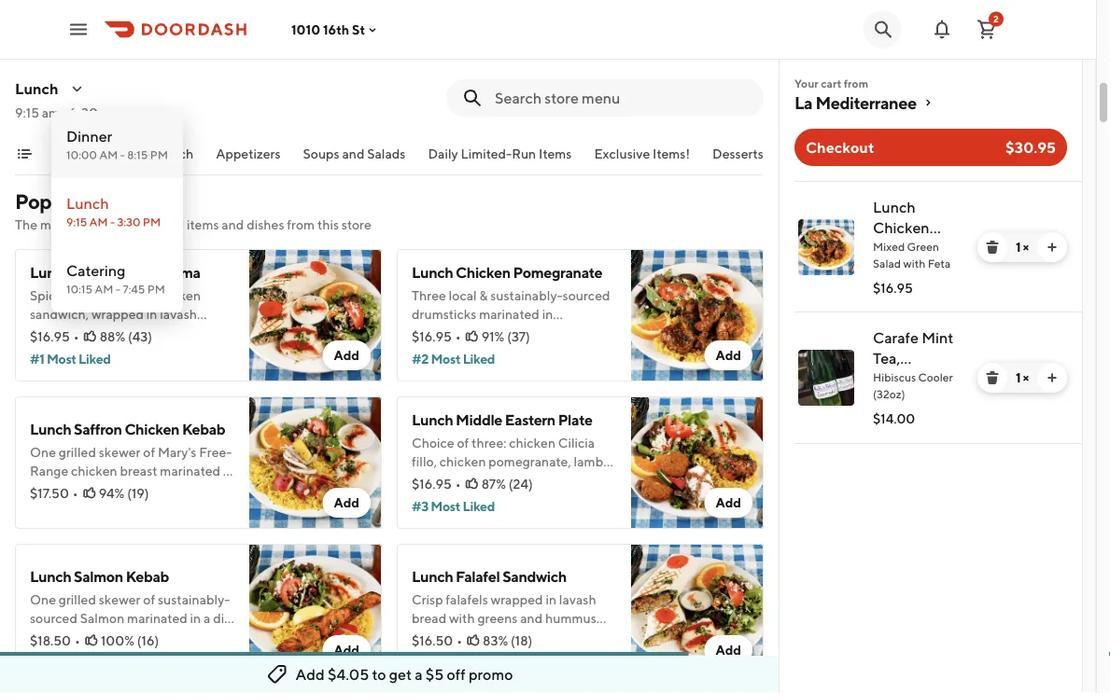 Task type: locate. For each thing, give the bounding box(es) containing it.
items up commonly
[[89, 190, 140, 214]]

#3 most liked
[[412, 499, 495, 515]]

1010 16th st
[[291, 22, 365, 37]]

0 vertical spatial ×
[[1023, 240, 1029, 255]]

ordered
[[137, 217, 184, 233]]

1 × from the top
[[1023, 240, 1029, 255]]

chicken up mixed
[[873, 219, 930, 237]]

liked down 87%
[[463, 499, 495, 515]]

mediterranee
[[816, 92, 917, 113]]

0 vertical spatial popular
[[54, 146, 99, 162]]

• for lunch chicken pomegranate
[[456, 329, 461, 345]]

pomegranate
[[873, 240, 965, 257], [513, 264, 603, 282]]

•
[[74, 329, 79, 345], [456, 329, 461, 345], [456, 477, 461, 492], [73, 486, 78, 502], [75, 634, 80, 649], [457, 634, 462, 649]]

0 vertical spatial kebab
[[182, 421, 225, 438]]

a
[[415, 666, 423, 684]]

chicken inside lunch chicken pomegranate
[[873, 219, 930, 237]]

lunch chicken shawerma image
[[249, 249, 382, 382]]

from
[[844, 77, 869, 90], [287, 217, 315, 233]]

1 vertical spatial kebab
[[126, 568, 169, 586]]

2 × from the top
[[1023, 370, 1029, 386]]

×
[[1023, 240, 1029, 255], [1023, 370, 1029, 386]]

• up #1 most liked
[[74, 329, 79, 345]]

limited-
[[461, 146, 512, 162]]

1 1 × from the top
[[1016, 240, 1029, 255]]

- for dinner
[[120, 148, 125, 162]]

add button for lunch chicken pomegranate
[[705, 341, 753, 371]]

promo
[[469, 666, 513, 684]]

fillo appetizer image
[[631, 692, 764, 694]]

items
[[102, 146, 134, 162], [539, 146, 572, 162], [89, 190, 140, 214]]

popular up most
[[15, 190, 86, 214]]

remove item from cart image right "cooler"
[[985, 371, 1000, 386]]

87% (24)
[[482, 477, 533, 492]]

am down dinner
[[99, 148, 118, 162]]

1 add one to cart image from the top
[[1045, 240, 1060, 255]]

0 vertical spatial pomegranate
[[873, 240, 965, 257]]

and right soups
[[342, 146, 365, 162]]

most right #2
[[431, 352, 461, 367]]

- left the 8:15
[[120, 148, 125, 162]]

0 vertical spatial pm
[[150, 148, 168, 162]]

100%
[[101, 634, 134, 649]]

chicken
[[873, 219, 930, 237], [74, 264, 129, 282], [456, 264, 511, 282], [125, 421, 179, 438]]

add button for lunch saffron chicken kebab
[[323, 488, 371, 518]]

lunch salmon kebab
[[30, 568, 169, 586]]

lunch up mixed
[[873, 198, 916, 216]]

liked down 91%
[[463, 352, 495, 367]]

× for $16.95
[[1023, 240, 1029, 255]]

most right '#1'
[[47, 352, 76, 367]]

1 horizontal spatial lunch chicken pomegranate
[[873, 198, 965, 257]]

items inside 'button'
[[539, 146, 572, 162]]

catering
[[66, 262, 126, 280]]

(24)
[[509, 477, 533, 492]]

remove item from cart image for $16.95
[[985, 240, 1000, 255]]

plate
[[558, 411, 593, 429]]

1 horizontal spatial 3:30
[[117, 216, 141, 229]]

0 vertical spatial 1 ×
[[1016, 240, 1029, 255]]

0 horizontal spatial lunch chicken pomegranate
[[412, 264, 603, 282]]

0 vertical spatial add one to cart image
[[1045, 240, 1060, 255]]

1 vertical spatial remove item from cart image
[[985, 371, 1000, 386]]

Item Search search field
[[495, 88, 749, 108]]

lunch chicken pomegranate image inside list
[[798, 219, 855, 276]]

- right am
[[63, 105, 68, 120]]

liked for eastern
[[463, 499, 495, 515]]

2 remove item from cart image from the top
[[985, 371, 1000, 386]]

appetizers button
[[216, 145, 281, 175]]

0 vertical spatial from
[[844, 77, 869, 90]]

• up #3 most liked
[[456, 477, 461, 492]]

pm down shawerma
[[147, 283, 165, 296]]

am for dinner
[[99, 148, 118, 162]]

dishes
[[247, 217, 284, 233]]

remove item from cart image
[[985, 240, 1000, 255], [985, 371, 1000, 386]]

am down the lunch chicken shawerma
[[95, 283, 113, 296]]

lunch lamb shawarma image
[[249, 692, 382, 694]]

3:30 up the lunch chicken shawerma
[[117, 216, 141, 229]]

liked down 88%
[[79, 352, 111, 367]]

• right $17.50
[[73, 486, 78, 502]]

lunch falafel sandwich
[[412, 568, 567, 586]]

2 add one to cart image from the top
[[1045, 371, 1060, 386]]

$16.95 up #2
[[412, 329, 452, 345]]

• for lunch salmon kebab
[[75, 634, 80, 649]]

$16.95 down salad
[[873, 281, 913, 296]]

add for lunch chicken shawerma
[[334, 348, 360, 363]]

2 vertical spatial am
[[95, 283, 113, 296]]

pm
[[150, 148, 168, 162], [143, 216, 161, 229], [147, 283, 165, 296]]

0 horizontal spatial 3:30
[[71, 105, 98, 120]]

popular down dinner
[[54, 146, 99, 162]]

checkout
[[806, 139, 875, 156]]

liked for shawerma
[[79, 352, 111, 367]]

- left 7:45
[[116, 283, 120, 296]]

lunch left falafel
[[412, 568, 453, 586]]

1 vertical spatial am
[[89, 216, 108, 229]]

popular
[[54, 146, 99, 162], [15, 190, 86, 214]]

87%
[[482, 477, 506, 492]]

2 1 × from the top
[[1016, 370, 1029, 386]]

lunch middle eastern plate
[[412, 411, 593, 429]]

am right most
[[89, 216, 108, 229]]

1 1 from the top
[[1016, 240, 1021, 255]]

1 vertical spatial 3:30
[[117, 216, 141, 229]]

0 vertical spatial 3:30
[[71, 105, 98, 120]]

lunch chicken shawerma
[[30, 264, 200, 282]]

sandwich
[[503, 568, 567, 586]]

$16.95 up #3
[[412, 477, 452, 492]]

remove item from cart image for $14.00
[[985, 371, 1000, 386]]

from up la mediterranee
[[844, 77, 869, 90]]

0 vertical spatial am
[[99, 148, 118, 162]]

and inside button
[[342, 146, 365, 162]]

1 vertical spatial and
[[222, 217, 244, 233]]

to
[[372, 666, 386, 684]]

3:30 up dinner
[[71, 105, 98, 120]]

- inside dinner 10:00 am - 8:15 pm
[[120, 148, 125, 162]]

am
[[99, 148, 118, 162], [89, 216, 108, 229], [95, 283, 113, 296]]

from left this
[[287, 217, 315, 233]]

1010
[[291, 22, 320, 37]]

None radio
[[51, 111, 183, 178], [51, 178, 183, 246], [51, 246, 183, 313], [51, 111, 183, 178], [51, 178, 183, 246], [51, 246, 183, 313]]

popular items the most commonly ordered items and dishes from this store
[[15, 190, 372, 233]]

2 button
[[968, 11, 1006, 48]]

$16.95 • up #1 most liked
[[30, 329, 79, 345]]

am for catering
[[95, 283, 113, 296]]

salad
[[873, 257, 901, 270]]

0 vertical spatial remove item from cart image
[[985, 240, 1000, 255]]

2 vertical spatial pm
[[147, 283, 165, 296]]

am inside dinner 10:00 am - 8:15 pm
[[99, 148, 118, 162]]

add
[[334, 348, 360, 363], [716, 348, 742, 363], [334, 495, 360, 511], [716, 495, 742, 511], [334, 643, 360, 658], [716, 643, 742, 658], [296, 666, 325, 684]]

pm
[[101, 105, 120, 120]]

1 vertical spatial 9:15
[[66, 216, 87, 229]]

am
[[42, 105, 60, 120]]

most for lunch chicken shawerma
[[47, 352, 76, 367]]

1 vertical spatial popular
[[15, 190, 86, 214]]

liked
[[79, 352, 111, 367], [463, 352, 495, 367], [463, 499, 495, 515]]

am for lunch
[[89, 216, 108, 229]]

add for lunch middle eastern plate
[[716, 495, 742, 511]]

0 horizontal spatial 9:15
[[15, 105, 39, 120]]

9:15 right the
[[66, 216, 87, 229]]

2 1 from the top
[[1016, 370, 1021, 386]]

• for lunch saffron chicken kebab
[[73, 486, 78, 502]]

• right $16.50
[[457, 634, 462, 649]]

am inside lunch 9:15 am - 3:30 pm
[[89, 216, 108, 229]]

$16.95
[[873, 281, 913, 296], [30, 329, 70, 345], [412, 329, 452, 345], [412, 477, 452, 492]]

soups
[[303, 146, 340, 162]]

lunch up am
[[15, 80, 58, 98]]

most right #3
[[431, 499, 461, 515]]

(43)
[[128, 329, 152, 345]]

• for lunch middle eastern plate
[[456, 477, 461, 492]]

remove item from cart image right green
[[985, 240, 1000, 255]]

$16.95 • for lunch chicken pomegranate
[[412, 329, 461, 345]]

$16.95 up '#1'
[[30, 329, 70, 345]]

lunch inside lunch chicken pomegranate
[[873, 198, 916, 216]]

1 horizontal spatial and
[[342, 146, 365, 162]]

1 horizontal spatial 9:15
[[66, 216, 87, 229]]

exclusive items! button
[[594, 145, 690, 175]]

items right run at the left of the page
[[539, 146, 572, 162]]

• for lunch chicken shawerma
[[74, 329, 79, 345]]

0 horizontal spatial from
[[287, 217, 315, 233]]

$16.95 • up #2
[[412, 329, 461, 345]]

lunch saffron chicken kebab image
[[249, 397, 382, 530]]

pm for lunch
[[143, 216, 161, 229]]

items inside popular items the most commonly ordered items and dishes from this store
[[89, 190, 140, 214]]

st
[[352, 22, 365, 37]]

add button
[[323, 341, 371, 371], [705, 341, 753, 371], [323, 488, 371, 518], [705, 488, 753, 518], [323, 636, 371, 666], [705, 636, 753, 666]]

1 vertical spatial add one to cart image
[[1045, 371, 1060, 386]]

$16.95 for lunch chicken shawerma
[[30, 329, 70, 345]]

1 vertical spatial from
[[287, 217, 315, 233]]

pm right the 8:15
[[150, 148, 168, 162]]

1 horizontal spatial from
[[844, 77, 869, 90]]

with
[[904, 257, 926, 270]]

pm right commonly
[[143, 216, 161, 229]]

add button for lunch chicken shawerma
[[323, 341, 371, 371]]

1 ×
[[1016, 240, 1029, 255], [1016, 370, 1029, 386]]

1 vertical spatial ×
[[1023, 370, 1029, 386]]

option group containing dinner
[[51, 111, 183, 313]]

1 vertical spatial pomegranate
[[513, 264, 603, 282]]

1 vertical spatial 1
[[1016, 370, 1021, 386]]

3:30
[[71, 105, 98, 120], [117, 216, 141, 229]]

lunch up #2
[[412, 264, 453, 282]]

1 × for $14.00
[[1016, 370, 1029, 386]]

$16.95 • up #3
[[412, 477, 461, 492]]

0 vertical spatial and
[[342, 146, 365, 162]]

lunch left salmon
[[30, 568, 71, 586]]

-
[[63, 105, 68, 120], [120, 148, 125, 162], [110, 216, 115, 229], [116, 283, 120, 296]]

lunch left saffron on the left bottom
[[30, 421, 71, 438]]

- inside lunch 9:15 am - 3:30 pm
[[110, 216, 115, 229]]

items down dinner
[[102, 146, 134, 162]]

am inside catering 10:15 am - 7:45 pm
[[95, 283, 113, 296]]

lunch chicken pomegranate image
[[798, 219, 855, 276], [631, 249, 764, 382]]

0 horizontal spatial pomegranate
[[513, 264, 603, 282]]

pm inside lunch 9:15 am - 3:30 pm
[[143, 216, 161, 229]]

10:00
[[66, 148, 97, 162]]

2 items, open order cart image
[[976, 18, 998, 41]]

lunch up commonly
[[66, 195, 109, 212]]

and right "items"
[[222, 217, 244, 233]]

$16.95 • for lunch chicken shawerma
[[30, 329, 79, 345]]

0 vertical spatial 1
[[1016, 240, 1021, 255]]

middle
[[456, 411, 502, 429]]

- inside catering 10:15 am - 7:45 pm
[[116, 283, 120, 296]]

9:15 left am
[[15, 105, 39, 120]]

1 vertical spatial pm
[[143, 216, 161, 229]]

• right $18.50
[[75, 634, 80, 649]]

• up the #2 most liked
[[456, 329, 461, 345]]

add one to cart image
[[1045, 240, 1060, 255], [1045, 371, 1060, 386]]

la
[[795, 92, 813, 113]]

1 remove item from cart image from the top
[[985, 240, 1000, 255]]

#3
[[412, 499, 429, 515]]

0 horizontal spatial and
[[222, 217, 244, 233]]

lunch chicken pomegranate
[[873, 198, 965, 257], [412, 264, 603, 282]]

lunch salmon kebab image
[[249, 544, 382, 677]]

add button for lunch middle eastern plate
[[705, 488, 753, 518]]

lunch 9:15 am - 3:30 pm
[[66, 195, 161, 229]]

this
[[317, 217, 339, 233]]

1 horizontal spatial lunch chicken pomegranate image
[[798, 219, 855, 276]]

popular inside popular items the most commonly ordered items and dishes from this store
[[15, 190, 86, 214]]

- left ordered
[[110, 216, 115, 229]]

soups and salads
[[303, 146, 406, 162]]

0 horizontal spatial kebab
[[126, 568, 169, 586]]

1 horizontal spatial pomegranate
[[873, 240, 965, 257]]

$16.95 •
[[30, 329, 79, 345], [412, 329, 461, 345], [412, 477, 461, 492]]

× for $14.00
[[1023, 370, 1029, 386]]

pm inside dinner 10:00 am - 8:15 pm
[[150, 148, 168, 162]]

option group
[[51, 111, 183, 313]]

pm inside catering 10:15 am - 7:45 pm
[[147, 283, 165, 296]]

3:30 inside lunch 9:15 am - 3:30 pm
[[117, 216, 141, 229]]

$4.05
[[328, 666, 369, 684]]

0 vertical spatial lunch chicken pomegranate
[[873, 198, 965, 257]]

1 vertical spatial 1 ×
[[1016, 370, 1029, 386]]



Task type: vqa. For each thing, say whether or not it's contained in the screenshot.
first delivery from the left
no



Task type: describe. For each thing, give the bounding box(es) containing it.
desserts
[[713, 146, 764, 162]]

most for lunch middle eastern plate
[[431, 499, 461, 515]]

1 for $14.00
[[1016, 370, 1021, 386]]

falafel
[[456, 568, 500, 586]]

salmon
[[74, 568, 123, 586]]

popular items
[[54, 146, 134, 162]]

2
[[994, 14, 999, 24]]

1 for $16.95
[[1016, 240, 1021, 255]]

add for lunch saffron chicken kebab
[[334, 495, 360, 511]]

mixed
[[873, 240, 905, 253]]

items
[[187, 217, 219, 233]]

lunch chicken pomegranate list
[[780, 181, 1082, 445]]

$16.95 inside lunch chicken pomegranate list
[[873, 281, 913, 296]]

liked for pomegranate
[[463, 352, 495, 367]]

lunch up 10:15
[[30, 264, 71, 282]]

$5
[[426, 666, 444, 684]]

add one to cart image for $16.95
[[1045, 240, 1060, 255]]

daily limited-run items
[[428, 146, 572, 162]]

1010 16th st button
[[291, 22, 380, 37]]

lunch button
[[156, 145, 194, 175]]

hibiscus cooler (32oz)
[[873, 371, 953, 401]]

#1
[[30, 352, 44, 367]]

eastern
[[505, 411, 556, 429]]

add for lunch chicken pomegranate
[[716, 348, 742, 363]]

lunch inside lunch 9:15 am - 3:30 pm
[[66, 195, 109, 212]]

#1 most liked
[[30, 352, 111, 367]]

catering 10:15 am - 7:45 pm
[[66, 262, 165, 296]]

add button for lunch falafel sandwich
[[705, 636, 753, 666]]

94%
[[99, 486, 125, 502]]

$14.00
[[873, 411, 916, 427]]

add for lunch salmon kebab
[[334, 643, 360, 658]]

items for popular items the most commonly ordered items and dishes from this store
[[89, 190, 140, 214]]

daily
[[428, 146, 458, 162]]

0 vertical spatial 9:15
[[15, 105, 39, 120]]

pm for catering
[[147, 283, 165, 296]]

1 × for $16.95
[[1016, 240, 1029, 255]]

green
[[907, 240, 939, 253]]

(16)
[[137, 634, 159, 649]]

salads
[[367, 146, 406, 162]]

add for lunch falafel sandwich
[[716, 643, 742, 658]]

$17.50
[[30, 486, 69, 502]]

chicken up 91%
[[456, 264, 511, 282]]

commonly
[[72, 217, 134, 233]]

items!
[[653, 146, 690, 162]]

store
[[342, 217, 372, 233]]

notification bell image
[[931, 18, 954, 41]]

pm for dinner
[[150, 148, 168, 162]]

- for catering
[[116, 283, 120, 296]]

cart
[[821, 77, 842, 90]]

chicken right saffron on the left bottom
[[125, 421, 179, 438]]

show menu categories image
[[17, 147, 32, 162]]

83% (18)
[[483, 634, 533, 649]]

add button for lunch salmon kebab
[[323, 636, 371, 666]]

carafe mint tea, lemonade or hibiscus cooler image
[[798, 350, 855, 406]]

$16.95 • for lunch middle eastern plate
[[412, 477, 461, 492]]

83%
[[483, 634, 508, 649]]

$16.95 for lunch chicken pomegranate
[[412, 329, 452, 345]]

$18.50 •
[[30, 634, 80, 649]]

mixed green salad with feta
[[873, 240, 951, 270]]

lunch middle eastern plate image
[[631, 397, 764, 530]]

most
[[40, 217, 70, 233]]

menus image
[[70, 81, 85, 96]]

off
[[447, 666, 466, 684]]

dinner 10:00 am - 8:15 pm
[[66, 127, 168, 162]]

exclusive items!
[[594, 146, 690, 162]]

lunch saffron chicken kebab
[[30, 421, 225, 438]]

your
[[795, 77, 819, 90]]

exclusive
[[594, 146, 650, 162]]

$30.95
[[1006, 139, 1056, 156]]

(37)
[[507, 329, 530, 345]]

#2
[[412, 352, 429, 367]]

your cart from
[[795, 77, 869, 90]]

soups and salads button
[[303, 145, 406, 175]]

most for lunch chicken pomegranate
[[431, 352, 461, 367]]

$16.50
[[412, 634, 453, 649]]

the
[[15, 217, 37, 233]]

10:15
[[66, 283, 93, 296]]

9:15 inside lunch 9:15 am - 3:30 pm
[[66, 216, 87, 229]]

16th
[[323, 22, 349, 37]]

popular for popular items the most commonly ordered items and dishes from this store
[[15, 190, 86, 214]]

chicken up 10:15
[[74, 264, 129, 282]]

1 vertical spatial lunch chicken pomegranate
[[412, 264, 603, 282]]

popular for popular items
[[54, 146, 99, 162]]

94% (19)
[[99, 486, 149, 502]]

(18)
[[511, 634, 533, 649]]

$16.95 for lunch middle eastern plate
[[412, 477, 452, 492]]

lunch falafel sandwich image
[[631, 544, 764, 677]]

dinner
[[66, 127, 112, 145]]

daily limited-run items button
[[428, 145, 572, 175]]

(19)
[[127, 486, 149, 502]]

88% (43)
[[100, 329, 152, 345]]

shawerma
[[131, 264, 200, 282]]

desserts button
[[713, 145, 764, 175]]

1 horizontal spatial kebab
[[182, 421, 225, 438]]

9:15 am - 3:30 pm
[[15, 105, 120, 120]]

get
[[389, 666, 412, 684]]

• for lunch falafel sandwich
[[457, 634, 462, 649]]

lunch left middle
[[412, 411, 453, 429]]

run
[[512, 146, 536, 162]]

100% (16)
[[101, 634, 159, 649]]

feta
[[928, 257, 951, 270]]

lunch right the 8:15
[[156, 146, 194, 162]]

add one to cart image for $14.00
[[1045, 371, 1060, 386]]

cooler
[[919, 371, 953, 384]]

appetizers
[[216, 146, 281, 162]]

open menu image
[[67, 18, 90, 41]]

items for popular items
[[102, 146, 134, 162]]

$17.50 •
[[30, 486, 78, 502]]

- for lunch
[[110, 216, 115, 229]]

hibiscus
[[873, 371, 916, 384]]

91% (37)
[[482, 329, 530, 345]]

88%
[[100, 329, 125, 345]]

0 horizontal spatial lunch chicken pomegranate image
[[631, 249, 764, 382]]

from inside popular items the most commonly ordered items and dishes from this store
[[287, 217, 315, 233]]

lunch chicken pomegranate inside list
[[873, 198, 965, 257]]

$18.50
[[30, 634, 71, 649]]

pomegranate inside list
[[873, 240, 965, 257]]

(32oz)
[[873, 388, 905, 401]]

$16.50 •
[[412, 634, 462, 649]]

la mediterranee link
[[795, 92, 1067, 114]]

la mediterranee
[[795, 92, 917, 113]]

and inside popular items the most commonly ordered items and dishes from this store
[[222, 217, 244, 233]]



